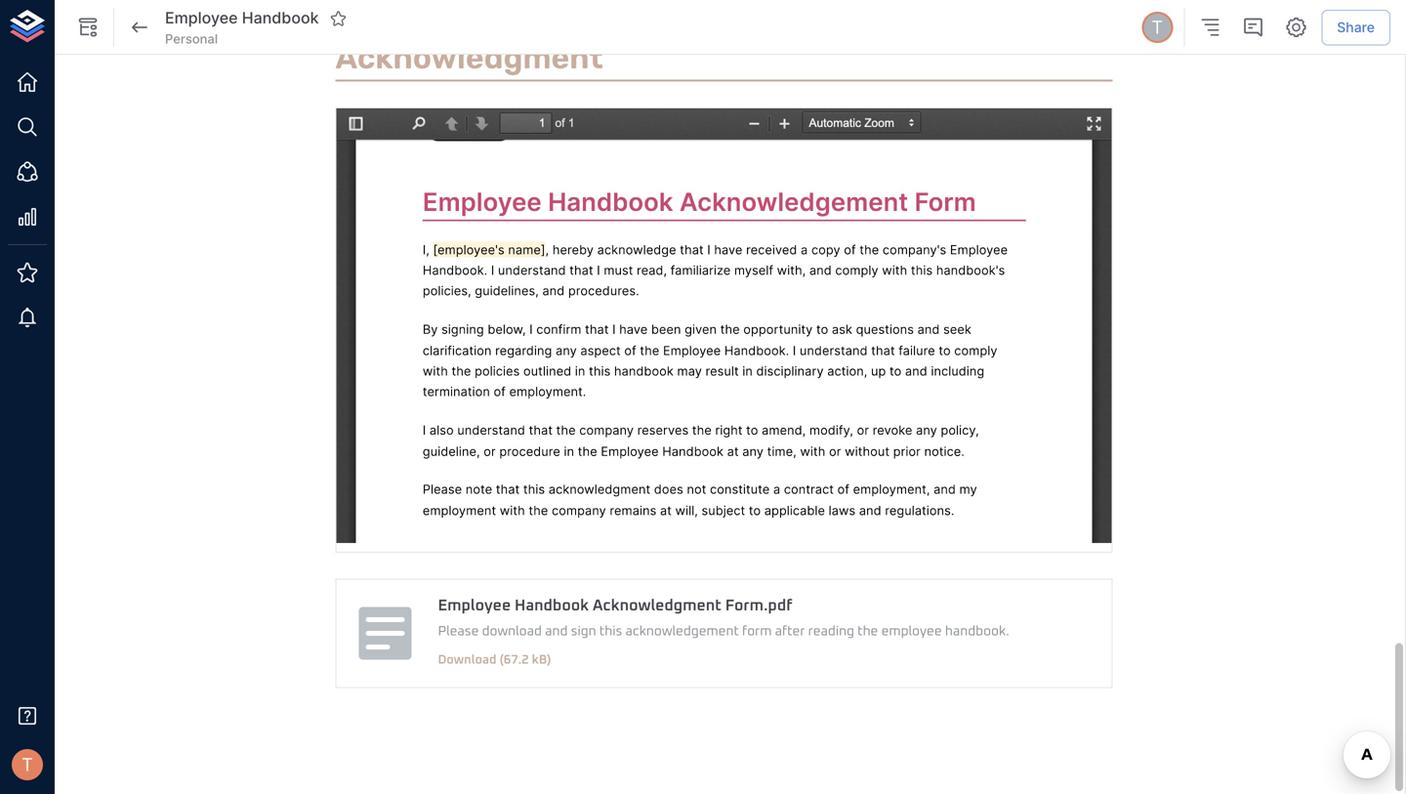 Task type: locate. For each thing, give the bounding box(es) containing it.
download
[[438, 654, 497, 666]]

share button
[[1322, 10, 1391, 45]]

and
[[545, 625, 568, 638]]

table of contents image
[[1199, 16, 1222, 39]]

employee for employee handbook
[[165, 8, 238, 28]]

employee up please
[[438, 598, 511, 614]]

0 vertical spatial t
[[1152, 16, 1164, 38]]

1 vertical spatial handbook
[[515, 598, 589, 614]]

go back image
[[128, 16, 151, 39]]

1 horizontal spatial employee
[[438, 598, 511, 614]]

employee
[[882, 625, 942, 638]]

0 vertical spatial employee
[[165, 8, 238, 28]]

please
[[438, 625, 479, 638]]

show wiki image
[[76, 16, 100, 39]]

67.2
[[504, 654, 529, 666]]

1 vertical spatial employee
[[438, 598, 511, 614]]

employee up personal
[[165, 8, 238, 28]]

handbook up and
[[515, 598, 589, 614]]

form.pdf
[[726, 598, 793, 614]]

employee
[[165, 8, 238, 28], [438, 598, 511, 614]]

0 horizontal spatial employee
[[165, 8, 238, 28]]

comments image
[[1242, 16, 1265, 39]]

handbook left favorite image
[[242, 8, 319, 28]]

1 vertical spatial t
[[22, 754, 33, 776]]

employee handbook acknowledgment form.pdf
[[438, 598, 793, 614]]

t button
[[1139, 9, 1177, 46], [6, 743, 49, 786]]

0 vertical spatial handbook
[[242, 8, 319, 28]]

handbook
[[242, 8, 319, 28], [515, 598, 589, 614]]

0 horizontal spatial t button
[[6, 743, 49, 786]]

this
[[600, 625, 623, 638]]

share
[[1338, 19, 1376, 35]]

download ( 67.2 kb )
[[438, 654, 551, 666]]

0 vertical spatial t button
[[1139, 9, 1177, 46]]

1 horizontal spatial t button
[[1139, 9, 1177, 46]]

acknowledgement
[[626, 625, 739, 638]]

0 vertical spatial acknowledgment
[[336, 39, 603, 76]]

0 horizontal spatial handbook
[[242, 8, 319, 28]]

1 horizontal spatial handbook
[[515, 598, 589, 614]]

handbook.
[[946, 625, 1010, 638]]

acknowledgment
[[336, 39, 603, 76], [593, 598, 722, 614]]

t
[[1152, 16, 1164, 38], [22, 754, 33, 776]]

form
[[743, 625, 772, 638]]

the
[[858, 625, 879, 638]]

handbook for employee handbook
[[242, 8, 319, 28]]



Task type: vqa. For each thing, say whether or not it's contained in the screenshot.
the bottommost acknowledgment
yes



Task type: describe. For each thing, give the bounding box(es) containing it.
please download and sign this acknowledgement form after reading the employee handbook.
[[438, 625, 1010, 638]]

kb
[[532, 654, 547, 666]]

(
[[500, 654, 504, 666]]

settings image
[[1285, 16, 1308, 39]]

1 horizontal spatial t
[[1152, 16, 1164, 38]]

personal
[[165, 31, 218, 46]]

handbook for employee handbook acknowledgment form.pdf
[[515, 598, 589, 614]]

after
[[775, 625, 805, 638]]

download
[[482, 625, 542, 638]]

sign
[[571, 625, 597, 638]]

reading
[[809, 625, 855, 638]]

1 vertical spatial acknowledgment
[[593, 598, 722, 614]]

)
[[547, 654, 551, 666]]

employee handbook
[[165, 8, 319, 28]]

1 vertical spatial t button
[[6, 743, 49, 786]]

personal link
[[165, 30, 218, 48]]

0 horizontal spatial t
[[22, 754, 33, 776]]

employee for employee handbook acknowledgment form.pdf
[[438, 598, 511, 614]]

favorite image
[[330, 10, 347, 27]]



